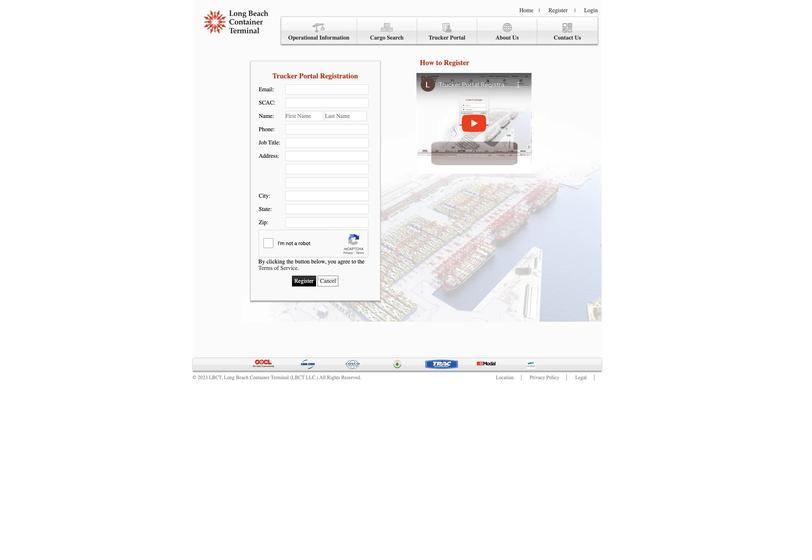 Task type: describe. For each thing, give the bounding box(es) containing it.
you
[[328, 259, 337, 265]]

email :
[[259, 86, 274, 93]]

trucker for trucker portal
[[429, 35, 449, 41]]

contact
[[554, 35, 574, 41]]

job title :
[[259, 140, 281, 146]]

cargo search link
[[357, 19, 417, 44]]

2023
[[198, 375, 208, 381]]

location link
[[496, 375, 514, 381]]

: for address :
[[278, 153, 279, 159]]

city
[[259, 193, 269, 199]]

: for email :
[[273, 86, 274, 93]]

portal for trucker portal
[[450, 35, 466, 41]]

search
[[387, 35, 404, 41]]

1 horizontal spatial register
[[549, 7, 568, 14]]

to inside "by clicking the button below, you agree to the terms of service ."
[[352, 259, 356, 265]]

about us link
[[478, 19, 538, 44]]

home
[[520, 7, 534, 14]]

name :
[[259, 113, 274, 119]]

lbct,
[[209, 375, 223, 381]]

us for about us
[[513, 35, 519, 41]]

Email text field
[[285, 85, 369, 95]]

State text field
[[285, 204, 369, 215]]

terms
[[259, 265, 273, 272]]

Address text field
[[285, 151, 369, 161]]

©
[[193, 375, 197, 381]]

rights
[[327, 375, 340, 381]]

: for city :
[[269, 193, 270, 199]]

how to register
[[420, 59, 470, 67]]

state
[[259, 206, 270, 213]]

terminal
[[271, 375, 289, 381]]

Job Title text field
[[285, 138, 369, 148]]

about
[[496, 35, 511, 41]]

below,
[[311, 259, 327, 265]]

location
[[496, 375, 514, 381]]

phone :
[[259, 126, 275, 133]]

home link
[[520, 7, 534, 14]]

button
[[295, 259, 310, 265]]

0 horizontal spatial register
[[444, 59, 470, 67]]

registration
[[320, 72, 358, 80]]

Zip text field
[[285, 218, 369, 228]]

address
[[259, 153, 278, 159]]

trucker for trucker portal registration
[[273, 72, 298, 80]]

clicking
[[267, 259, 285, 265]]

service
[[281, 265, 298, 272]]

register link
[[549, 7, 568, 14]]

phone
[[259, 126, 273, 133]]

by clicking the button below, you agree to the terms of service .
[[259, 259, 365, 272]]

city :
[[259, 193, 270, 199]]

SCAC text field
[[285, 98, 369, 108]]

cargo search
[[370, 35, 404, 41]]

agree
[[338, 259, 351, 265]]

zip :
[[259, 220, 269, 226]]

state :
[[259, 206, 272, 213]]

City text field
[[285, 191, 369, 201]]

contact us link
[[538, 19, 598, 44]]

: for phone :
[[273, 126, 275, 133]]

cancel button
[[318, 276, 339, 287]]

reserved.
[[342, 375, 362, 381]]



Task type: locate. For each thing, give the bounding box(es) containing it.
long
[[224, 375, 235, 381]]

trucker portal registration
[[273, 72, 358, 80]]

1 us from the left
[[513, 35, 519, 41]]

us
[[513, 35, 519, 41], [575, 35, 582, 41]]

to right how
[[436, 59, 442, 67]]

1 vertical spatial to
[[352, 259, 356, 265]]

0 horizontal spatial us
[[513, 35, 519, 41]]

1 horizontal spatial portal
[[450, 35, 466, 41]]

None text field
[[285, 164, 369, 175], [285, 178, 369, 188], [285, 164, 369, 175], [285, 178, 369, 188]]

operational information link
[[281, 19, 357, 44]]

email
[[259, 86, 273, 93]]

trucker
[[429, 35, 449, 41], [273, 72, 298, 80]]

privacy policy
[[530, 375, 560, 381]]

information
[[320, 35, 350, 41]]

1 vertical spatial trucker
[[273, 72, 298, 80]]

portal
[[450, 35, 466, 41], [299, 72, 319, 80]]

scac :
[[259, 100, 276, 106]]

how
[[420, 59, 435, 67]]

the right agree
[[358, 259, 365, 265]]

| left the login link
[[575, 8, 576, 14]]

: for scac :
[[274, 100, 276, 106]]

name
[[259, 113, 273, 119]]

all
[[320, 375, 326, 381]]

login
[[585, 7, 598, 14]]

: down title
[[278, 153, 279, 159]]

register
[[549, 7, 568, 14], [444, 59, 470, 67]]

menu bar containing operational information
[[281, 17, 598, 44]]

policy
[[547, 375, 560, 381]]

register up contact us link
[[549, 7, 568, 14]]

login link
[[585, 7, 598, 14]]

0 horizontal spatial |
[[539, 8, 540, 14]]

.
[[298, 265, 299, 272]]

legal
[[576, 375, 587, 381]]

trucker portal link
[[417, 19, 478, 44]]

title
[[268, 140, 279, 146]]

menu bar
[[281, 17, 598, 44]]

to right agree
[[352, 259, 356, 265]]

2 | from the left
[[575, 8, 576, 14]]

1 vertical spatial register
[[444, 59, 470, 67]]

portal for trucker portal registration
[[299, 72, 319, 80]]

0 horizontal spatial trucker
[[273, 72, 298, 80]]

: down state :
[[267, 220, 269, 226]]

legal link
[[576, 375, 587, 381]]

1 | from the left
[[539, 8, 540, 14]]

beach
[[236, 375, 249, 381]]

trucker up email : on the top left
[[273, 72, 298, 80]]

trucker up 'how to register'
[[429, 35, 449, 41]]

: right job
[[279, 140, 281, 146]]

trucker inside trucker portal link
[[429, 35, 449, 41]]

: for name :
[[273, 113, 274, 119]]

0 vertical spatial portal
[[450, 35, 466, 41]]

0 vertical spatial trucker
[[429, 35, 449, 41]]

: down email : on the top left
[[274, 100, 276, 106]]

0 vertical spatial register
[[549, 7, 568, 14]]

portal up 'email' text field
[[299, 72, 319, 80]]

cargo
[[370, 35, 386, 41]]

: for zip :
[[267, 220, 269, 226]]

privacy policy link
[[530, 375, 560, 381]]

© 2023 lbct, long beach container terminal (lbct llc.) all rights reserved.
[[193, 375, 362, 381]]

Last Name text field
[[325, 111, 367, 121]]

to
[[436, 59, 442, 67], [352, 259, 356, 265]]

contact us
[[554, 35, 582, 41]]

: up title
[[273, 126, 275, 133]]

portal up 'how to register'
[[450, 35, 466, 41]]

| right home link
[[539, 8, 540, 14]]

1 horizontal spatial to
[[436, 59, 442, 67]]

the left .
[[287, 259, 294, 265]]

container
[[250, 375, 270, 381]]

|
[[539, 8, 540, 14], [575, 8, 576, 14]]

None submit
[[292, 276, 316, 287]]

: down scac :
[[273, 113, 274, 119]]

cancel
[[320, 278, 336, 285]]

Name text field
[[285, 111, 323, 121]]

Phone text field
[[285, 125, 369, 135]]

2 us from the left
[[575, 35, 582, 41]]

: down 'city :' at the top left of page
[[270, 206, 272, 213]]

0 horizontal spatial the
[[287, 259, 294, 265]]

privacy
[[530, 375, 546, 381]]

0 vertical spatial to
[[436, 59, 442, 67]]

us for contact us
[[575, 35, 582, 41]]

register down trucker portal
[[444, 59, 470, 67]]

about us
[[496, 35, 519, 41]]

zip
[[259, 220, 267, 226]]

0 horizontal spatial to
[[352, 259, 356, 265]]

the
[[287, 259, 294, 265], [358, 259, 365, 265]]

llc.)
[[306, 375, 319, 381]]

operational
[[288, 35, 318, 41]]

1 vertical spatial portal
[[299, 72, 319, 80]]

us right about
[[513, 35, 519, 41]]

(lbct
[[290, 375, 305, 381]]

1 the from the left
[[287, 259, 294, 265]]

us right contact
[[575, 35, 582, 41]]

: up scac :
[[273, 86, 274, 93]]

1 horizontal spatial us
[[575, 35, 582, 41]]

address :
[[259, 153, 279, 159]]

operational information
[[288, 35, 350, 41]]

1 horizontal spatial the
[[358, 259, 365, 265]]

of
[[274, 265, 279, 272]]

1 horizontal spatial trucker
[[429, 35, 449, 41]]

job
[[259, 140, 267, 146]]

trucker portal
[[429, 35, 466, 41]]

1 horizontal spatial |
[[575, 8, 576, 14]]

scac
[[259, 100, 274, 106]]

by
[[259, 259, 265, 265]]

:
[[273, 86, 274, 93], [274, 100, 276, 106], [273, 113, 274, 119], [273, 126, 275, 133], [279, 140, 281, 146], [278, 153, 279, 159], [269, 193, 270, 199], [270, 206, 272, 213], [267, 220, 269, 226]]

: for state :
[[270, 206, 272, 213]]

terms of service link
[[259, 265, 298, 272]]

2 the from the left
[[358, 259, 365, 265]]

: up state :
[[269, 193, 270, 199]]

0 horizontal spatial portal
[[299, 72, 319, 80]]



Task type: vqa. For each thing, say whether or not it's contained in the screenshot.
.
yes



